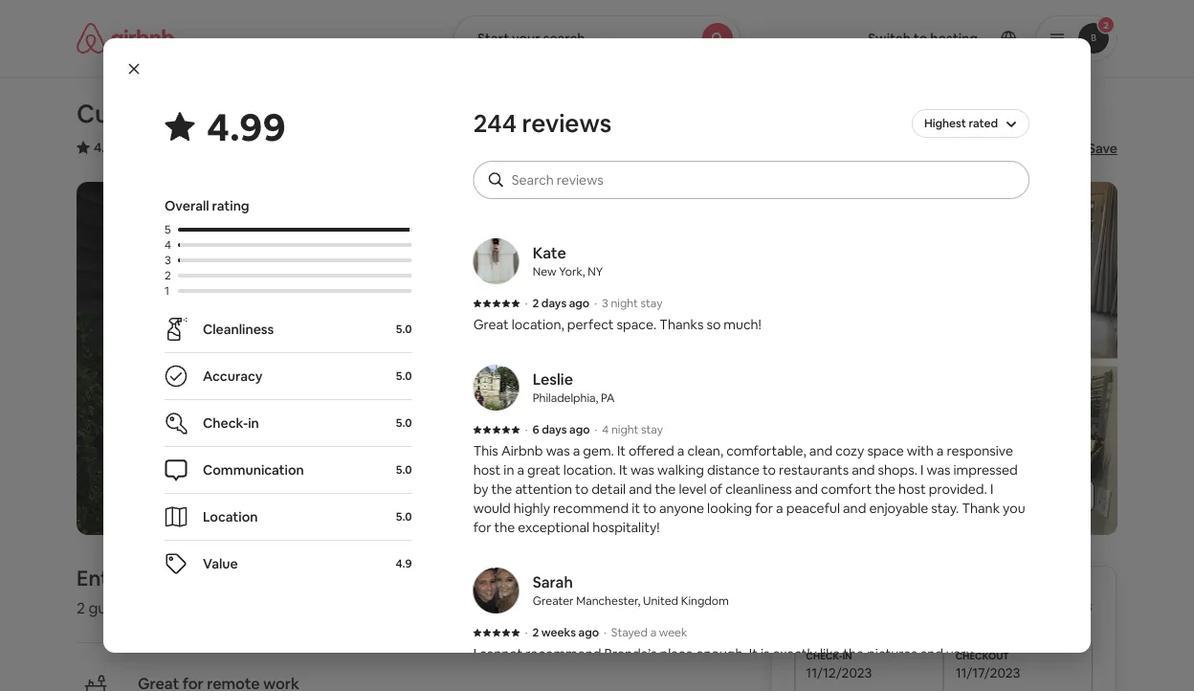 Task type: describe. For each thing, give the bounding box(es) containing it.
· left 6
[[525, 422, 528, 437]]

4.9
[[396, 556, 412, 571]]

0 vertical spatial she
[[838, 664, 859, 682]]

location
[[692, 664, 742, 682]]

airbnb
[[502, 442, 543, 460]]

search
[[544, 30, 586, 47]]

exceptional
[[518, 519, 590, 536]]

los
[[592, 684, 613, 691]]

brenda's
[[605, 645, 657, 663]]

so
[[707, 316, 721, 333]]

and down like
[[812, 664, 835, 682]]

4.99 for 4.99 · 244 reviews
[[94, 139, 121, 156]]

space
[[868, 442, 905, 460]]

days for kate
[[542, 296, 567, 311]]

0 horizontal spatial in
[[248, 415, 259, 432]]

· left '󰀃'
[[213, 139, 217, 159]]

recommend inside this airbnb was a gem. it offered a clean, comfortable, and cozy space with a responsive host in a great location. it was walking distance to restaurants and shops. i was impressed by the attention to detail and the level of cleanliness and comfort the host provided. i would highly recommend it to anyone looking for a peaceful and enjoyable stay.  thank you for the exceptional hospitality!
[[553, 500, 629, 517]]

ago for sarah
[[579, 625, 599, 640]]

your
[[512, 30, 541, 47]]

and up the peaceful
[[795, 481, 819, 498]]

pictures
[[868, 645, 918, 663]]

was down location
[[720, 684, 744, 691]]

· 2 days ago · 3 night stay
[[525, 296, 663, 311]]

start your search
[[478, 30, 586, 47]]

the right by
[[492, 481, 513, 498]]

bathroom image
[[605, 366, 858, 535]]

weeks
[[542, 625, 576, 640]]

2 horizontal spatial i
[[991, 481, 994, 498]]

level
[[679, 481, 707, 498]]

thanks
[[660, 316, 704, 333]]

offered
[[629, 442, 675, 460]]

a left the week
[[651, 625, 657, 640]]

a up walking on the right
[[678, 442, 685, 460]]

still
[[747, 684, 767, 691]]

i cannot recommend brenda's place enough. it is exactly like the pictures and very spacious. her decor is amazing, the location is amazing and she was an amazing host. this was our 3rd time in los angeles and she was still able to recommend new things for us 
[[474, 645, 1021, 691]]

accuracy
[[203, 368, 263, 385]]

2 horizontal spatial is
[[761, 645, 770, 663]]

5.0 for cleanliness
[[396, 322, 412, 337]]

5.0 for accuracy
[[396, 369, 412, 383]]

check-in
[[203, 415, 259, 432]]

and up restaurants
[[810, 442, 833, 460]]

0 horizontal spatial 3
[[165, 253, 171, 268]]

great
[[528, 462, 561, 479]]

cleanliness
[[726, 481, 792, 498]]

spacious.
[[474, 664, 531, 682]]

0 vertical spatial 4
[[165, 237, 171, 252]]

guesthouse
[[139, 565, 256, 592]]

ago for kate
[[569, 296, 590, 311]]

things
[[923, 684, 962, 691]]

show all photos
[[981, 488, 1080, 505]]

stayed
[[612, 625, 648, 640]]

· up location,
[[525, 296, 528, 311]]

perfect
[[568, 316, 614, 333]]

to down comfortable,
[[763, 462, 777, 479]]

leslie
[[533, 369, 573, 389]]

location.
[[564, 462, 616, 479]]

cozy
[[836, 442, 865, 460]]

Start your search search field
[[454, 15, 741, 61]]

and left very
[[921, 645, 944, 663]]

4.99 for 4.99
[[207, 101, 286, 151]]

3rd
[[524, 684, 545, 691]]

5
[[165, 222, 171, 237]]

her
[[534, 664, 556, 682]]

gem.
[[583, 442, 615, 460]]

the down place
[[668, 664, 689, 682]]

to right 'it' at bottom right
[[643, 500, 657, 517]]

this inside this airbnb was a gem. it offered a clean, comfortable, and cozy space with a responsive host in a great location. it was walking distance to restaurants and shops. i was impressed by the attention to detail and the level of cleanliness and comfort the host provided. i would highly recommend it to anyone looking for a peaceful and enjoyable stay.  thank you for the exceptional hospitality!
[[474, 442, 499, 460]]

much!
[[724, 316, 762, 333]]

enough.
[[697, 645, 747, 663]]

anyone
[[660, 500, 705, 517]]

manchester,
[[577, 594, 641, 608]]

the down 'shops.'
[[875, 481, 896, 498]]

an
[[889, 664, 904, 682]]

new
[[894, 684, 920, 691]]

front entry door of guesthouse image
[[77, 182, 597, 535]]

· up gem.
[[595, 422, 598, 437]]

of
[[710, 481, 723, 498]]

󰀃
[[225, 138, 232, 157]]

by brenda
[[335, 565, 434, 592]]

highest
[[925, 116, 967, 131]]

4.99 · 244 reviews
[[94, 139, 206, 156]]

1
[[165, 283, 169, 298]]

walking
[[658, 462, 705, 479]]

highest rated
[[925, 116, 999, 131]]

a down airbnb
[[517, 462, 525, 479]]

244 reviews button
[[131, 138, 206, 157]]

communication
[[203, 462, 304, 479]]

guests
[[89, 598, 136, 618]]

to down location.
[[576, 481, 589, 498]]

kate
[[533, 243, 567, 262]]

highly
[[514, 500, 551, 517]]

check-
[[203, 415, 248, 432]]

and down the comfort on the bottom of the page
[[844, 500, 867, 517]]

comfortable,
[[727, 442, 807, 460]]

and down place
[[669, 684, 692, 691]]

2 up location,
[[533, 296, 539, 311]]

very
[[947, 645, 974, 663]]

244 inside 4.99 dialog
[[474, 107, 517, 139]]

superhost
[[242, 139, 305, 156]]

time
[[548, 684, 576, 691]]

1 horizontal spatial i
[[921, 462, 924, 479]]

profile element
[[764, 0, 1118, 77]]

night for kate
[[611, 296, 639, 311]]

overall
[[165, 197, 209, 214]]

· down culver
[[124, 139, 127, 156]]

start
[[478, 30, 509, 47]]

philadelphia,
[[533, 391, 599, 405]]

sarah
[[533, 572, 573, 592]]

in inside this airbnb was a gem. it offered a clean, comfortable, and cozy space with a responsive host in a great location. it was walking distance to restaurants and shops. i was impressed by the attention to detail and the level of cleanliness and comfort the host provided. i would highly recommend it to anyone looking for a peaceful and enjoyable stay.  thank you for the exceptional hospitality!
[[504, 462, 515, 479]]

greater
[[533, 594, 574, 608]]

1 horizontal spatial is
[[745, 664, 754, 682]]

in inside i cannot recommend brenda's place enough. it is exactly like the pictures and very spacious. her decor is amazing, the location is amazing and she was an amazing host. this was our 3rd time in los angeles and she was still able to recommend new things for us
[[579, 684, 589, 691]]

stylish
[[212, 98, 288, 130]]

guesthouse
[[294, 98, 435, 130]]



Task type: vqa. For each thing, say whether or not it's contained in the screenshot.
THE 'DEC'
no



Task type: locate. For each thing, give the bounding box(es) containing it.
in down airbnb
[[504, 462, 515, 479]]

0 horizontal spatial is
[[598, 664, 607, 682]]

1 vertical spatial in
[[504, 462, 515, 479]]

1 horizontal spatial amazing
[[907, 664, 959, 682]]

days up location,
[[542, 296, 567, 311]]

244 reviews up 11/17/2023
[[1021, 598, 1093, 615]]

i down impressed
[[991, 481, 994, 498]]

11/12/2023
[[807, 664, 873, 681]]

in up communication
[[248, 415, 259, 432]]

for down the cleanliness
[[756, 500, 774, 517]]

2 horizontal spatial in
[[579, 684, 589, 691]]

0 vertical spatial night
[[611, 296, 639, 311]]

entire guesthouse hosted by brenda 2 guests
[[77, 565, 434, 618]]

· 2 weeks ago · stayed a week
[[525, 625, 688, 640]]

ago for leslie
[[570, 422, 590, 437]]

rated
[[969, 116, 999, 131]]

2 horizontal spatial reviews
[[1047, 598, 1093, 615]]

to right able in the bottom of the page
[[799, 684, 813, 691]]

is up 'los'
[[598, 664, 607, 682]]

leslie philadelphia, pa
[[533, 369, 615, 405]]

1 vertical spatial for
[[474, 519, 492, 536]]

1 horizontal spatial 4
[[603, 422, 609, 437]]

5.0 for check-in
[[396, 416, 412, 430]]

1 vertical spatial 3
[[602, 296, 609, 311]]

leslie image
[[474, 365, 520, 411]]

ago right weeks
[[579, 625, 599, 640]]

this inside i cannot recommend brenda's place enough. it is exactly like the pictures and very spacious. her decor is amazing, the location is amazing and she was an amazing host. this was our 3rd time in los angeles and she was still able to recommend new things for us
[[996, 664, 1021, 682]]

Search reviews, Press 'Enter' to search text field
[[512, 170, 1011, 190]]

shops.
[[879, 462, 918, 479]]

1 vertical spatial days
[[542, 422, 567, 437]]

it inside i cannot recommend brenda's place enough. it is exactly like the pictures and very spacious. her decor is amazing, the location is amazing and she was an amazing host. this was our 3rd time in los angeles and she was still able to recommend new things for us
[[749, 645, 758, 663]]

host.
[[962, 664, 993, 682]]

4 up gem.
[[603, 422, 609, 437]]

1 vertical spatial 4
[[603, 422, 609, 437]]

i left "cannot" on the left of page
[[474, 645, 477, 663]]

sarah image
[[474, 568, 520, 614], [474, 568, 520, 614]]

0 vertical spatial in
[[248, 415, 259, 432]]

4.99 dialog
[[103, 38, 1092, 691]]

place
[[660, 645, 694, 663]]

save
[[1089, 140, 1118, 157]]

responsive
[[947, 442, 1014, 460]]

244 reviews inside 4.99 dialog
[[474, 107, 612, 139]]

reviews
[[522, 107, 612, 139], [157, 139, 206, 156], [1047, 598, 1093, 615]]

2 amazing from the left
[[907, 664, 959, 682]]

4.99 down culver
[[94, 139, 121, 156]]

decor
[[559, 664, 595, 682]]

reviews inside 4.99 dialog
[[522, 107, 612, 139]]

she down location
[[695, 684, 717, 691]]

through the front door to open living space image
[[605, 182, 858, 359]]

clean,
[[688, 442, 724, 460]]

stay.
[[932, 500, 960, 517]]

start your search button
[[454, 15, 741, 61]]

peaceful
[[787, 500, 841, 517]]

2 vertical spatial recommend
[[816, 684, 891, 691]]

1 horizontal spatial 4.99
[[207, 101, 286, 151]]

i inside i cannot recommend brenda's place enough. it is exactly like the pictures and very spacious. her decor is amazing, the location is amazing and she was an amazing host. this was our 3rd time in los angeles and she was still able to recommend new things for us
[[474, 645, 477, 663]]

for inside i cannot recommend brenda's place enough. it is exactly like the pictures and very spacious. her decor is amazing, the location is amazing and she was an amazing host. this was our 3rd time in los angeles and she was still able to recommend new things for us
[[964, 684, 982, 691]]

1 vertical spatial ago
[[570, 422, 590, 437]]

location
[[203, 508, 258, 526]]

provided.
[[929, 481, 988, 498]]

1 horizontal spatial this
[[996, 664, 1021, 682]]

1 vertical spatial 244 reviews
[[1021, 598, 1093, 615]]

leslie image
[[474, 365, 520, 411]]

and
[[810, 442, 833, 460], [852, 462, 876, 479], [629, 481, 653, 498], [795, 481, 819, 498], [844, 500, 867, 517], [921, 645, 944, 663], [812, 664, 835, 682], [669, 684, 692, 691]]

entire
[[77, 565, 135, 592]]

2 left guests
[[77, 598, 85, 618]]

highest rated button
[[912, 107, 1030, 140]]

5.0 for communication
[[396, 462, 412, 477]]

it right gem.
[[618, 442, 626, 460]]

for down host.
[[964, 684, 982, 691]]

cannot
[[480, 645, 523, 663]]

0 vertical spatial 3
[[165, 253, 171, 268]]

stay up offered
[[642, 422, 663, 437]]

244 down start
[[474, 107, 517, 139]]

this up the us
[[996, 664, 1021, 682]]

culver city stylish guesthouse
[[77, 98, 435, 130]]

kate image
[[474, 238, 520, 284]]

brenda is a superhost. learn more about brenda. image
[[631, 566, 684, 620], [631, 566, 684, 620]]

a down the cleanliness
[[777, 500, 784, 517]]

distance
[[708, 462, 760, 479]]

to inside i cannot recommend brenda's place enough. it is exactly like the pictures and very spacious. her decor is amazing, the location is amazing and she was an amazing host. this was our 3rd time in los angeles and she was still able to recommend new things for us
[[799, 684, 813, 691]]

0 vertical spatial it
[[618, 442, 626, 460]]

0 horizontal spatial this
[[474, 442, 499, 460]]

a right with
[[937, 442, 944, 460]]

0 horizontal spatial for
[[474, 519, 492, 536]]

1 horizontal spatial 3
[[602, 296, 609, 311]]

photos
[[1035, 488, 1080, 505]]

stay up space.
[[641, 296, 663, 311]]

cleanliness
[[203, 321, 274, 338]]

· left weeks
[[525, 625, 528, 640]]

rating
[[212, 197, 250, 214]]

impressed
[[954, 462, 1018, 479]]

days right 6
[[542, 422, 567, 437]]

2 vertical spatial i
[[474, 645, 477, 663]]

it right enough.
[[749, 645, 758, 663]]

was down offered
[[631, 462, 655, 479]]

2 vertical spatial it
[[749, 645, 758, 663]]

1 horizontal spatial host
[[899, 481, 927, 498]]

us
[[985, 684, 999, 691]]

0 horizontal spatial host
[[474, 462, 501, 479]]

1 night from the top
[[611, 296, 639, 311]]

show all photos button
[[943, 480, 1095, 512]]

2 left weeks
[[533, 625, 539, 640]]

ago up 'perfect'
[[569, 296, 590, 311]]

3 down 5
[[165, 253, 171, 268]]

0 vertical spatial 244 reviews
[[474, 107, 612, 139]]

1 horizontal spatial 244
[[474, 107, 517, 139]]

amazing
[[757, 664, 809, 682], [907, 664, 959, 682]]

244 down culver
[[131, 139, 155, 156]]

great location, perfect space. thanks so much!
[[474, 316, 762, 333]]

exactly
[[773, 645, 818, 663]]

4.99 right city
[[207, 101, 286, 151]]

sarah greater manchester, united kingdom
[[533, 572, 729, 608]]

0 vertical spatial recommend
[[553, 500, 629, 517]]

it
[[618, 442, 626, 460], [619, 462, 628, 479], [749, 645, 758, 663]]

244 reviews
[[474, 107, 612, 139], [1021, 598, 1093, 615]]

this airbnb was a gem. it offered a clean, comfortable, and cozy space with a responsive host in a great location. it was walking distance to restaurants and shops. i was impressed by the attention to detail and the level of cleanliness and comfort the host provided. i would highly recommend it to anyone looking for a peaceful and enjoyable stay.  thank you for the exceptional hospitality!
[[474, 442, 1026, 536]]

4 5.0 from the top
[[396, 462, 412, 477]]

1 vertical spatial recommend
[[526, 645, 602, 663]]

kingdom
[[681, 594, 729, 608]]

a left gem.
[[573, 442, 581, 460]]

was up great
[[546, 442, 570, 460]]

night up great location, perfect space. thanks so much!
[[611, 296, 639, 311]]

recommend down 11/12/2023
[[816, 684, 891, 691]]

1 vertical spatial she
[[695, 684, 717, 691]]

1 vertical spatial this
[[996, 664, 1021, 682]]

0 horizontal spatial i
[[474, 645, 477, 663]]

enjoyable
[[870, 500, 929, 517]]

0 horizontal spatial 4.99
[[94, 139, 121, 156]]

by
[[474, 481, 489, 498]]

in down decor
[[579, 684, 589, 691]]

2 vertical spatial ago
[[579, 625, 599, 640]]

244 reviews down start your search
[[474, 107, 612, 139]]

0 horizontal spatial reviews
[[157, 139, 206, 156]]

kate new york, ny
[[533, 243, 603, 279]]

looking
[[708, 500, 753, 517]]

she down like
[[838, 664, 859, 682]]

hosted
[[260, 565, 330, 592]]

for
[[756, 500, 774, 517], [474, 519, 492, 536], [964, 684, 982, 691]]

was left an
[[862, 664, 886, 682]]

·
[[124, 139, 127, 156], [213, 139, 217, 159], [525, 296, 528, 311], [595, 296, 598, 311], [525, 422, 528, 437], [595, 422, 598, 437], [525, 625, 528, 640], [604, 625, 607, 640]]

2 horizontal spatial 244
[[1021, 598, 1044, 615]]

0 vertical spatial this
[[474, 442, 499, 460]]

11/17/2023
[[956, 664, 1021, 681]]

night up gem.
[[612, 422, 639, 437]]

with
[[908, 442, 934, 460]]

0 horizontal spatial 244 reviews
[[474, 107, 612, 139]]

this
[[474, 442, 499, 460], [996, 664, 1021, 682]]

to
[[763, 462, 777, 479], [576, 481, 589, 498], [643, 500, 657, 517], [799, 684, 813, 691]]

the right like
[[844, 645, 865, 663]]

2 vertical spatial for
[[964, 684, 982, 691]]

recommend down detail
[[553, 500, 629, 517]]

0 horizontal spatial 4
[[165, 237, 171, 252]]

would
[[474, 500, 511, 517]]

0 horizontal spatial she
[[695, 684, 717, 691]]

and up 'it' at bottom right
[[629, 481, 653, 498]]

1 vertical spatial stay
[[642, 422, 663, 437]]

great
[[474, 316, 509, 333]]

united
[[643, 594, 679, 608]]

5.0 for location
[[396, 509, 412, 524]]

host up by
[[474, 462, 501, 479]]

is left exactly
[[761, 645, 770, 663]]

1 horizontal spatial 244 reviews
[[1021, 598, 1093, 615]]

our
[[501, 684, 521, 691]]

1 vertical spatial night
[[612, 422, 639, 437]]

the down would
[[495, 519, 515, 536]]

able
[[770, 684, 796, 691]]

amazing up the things
[[907, 664, 959, 682]]

restaurants
[[779, 462, 849, 479]]

was down 'spacious.'
[[474, 684, 498, 691]]

244 up 11/17/2023
[[1021, 598, 1044, 615]]

1 horizontal spatial reviews
[[522, 107, 612, 139]]

french doors to private patio. image
[[866, 182, 1118, 359]]

city
[[158, 98, 206, 130]]

for down would
[[474, 519, 492, 536]]

detail
[[592, 481, 626, 498]]

2 5.0 from the top
[[396, 369, 412, 383]]

0 vertical spatial host
[[474, 462, 501, 479]]

night for leslie
[[612, 422, 639, 437]]

0 vertical spatial i
[[921, 462, 924, 479]]

i down with
[[921, 462, 924, 479]]

0 vertical spatial days
[[542, 296, 567, 311]]

1 horizontal spatial for
[[756, 500, 774, 517]]

2 inside entire guesthouse hosted by brenda 2 guests
[[77, 598, 85, 618]]

1 vertical spatial it
[[619, 462, 628, 479]]

save button
[[1058, 132, 1126, 165]]

and down the cozy
[[852, 462, 876, 479]]

the down walking on the right
[[655, 481, 676, 498]]

this left airbnb
[[474, 442, 499, 460]]

kitchen with full refrigerator, microwave & toaster-air fry convection oven. image
[[866, 366, 1118, 535]]

4.99 inside dialog
[[207, 101, 286, 151]]

attention
[[516, 481, 573, 498]]

0 horizontal spatial amazing
[[757, 664, 809, 682]]

2 horizontal spatial for
[[964, 684, 982, 691]]

0 vertical spatial ago
[[569, 296, 590, 311]]

recommend down weeks
[[526, 645, 602, 663]]

2 vertical spatial in
[[579, 684, 589, 691]]

thank
[[963, 500, 1001, 517]]

the
[[492, 481, 513, 498], [655, 481, 676, 498], [875, 481, 896, 498], [495, 519, 515, 536], [844, 645, 865, 663], [668, 664, 689, 682]]

3 5.0 from the top
[[396, 416, 412, 430]]

4 down 5
[[165, 237, 171, 252]]

1 vertical spatial i
[[991, 481, 994, 498]]

stay for leslie
[[642, 422, 663, 437]]

week
[[659, 625, 688, 640]]

· up 'perfect'
[[595, 296, 598, 311]]

1 horizontal spatial she
[[838, 664, 859, 682]]

· left stayed on the bottom right
[[604, 625, 607, 640]]

was down with
[[927, 462, 951, 479]]

0 horizontal spatial 244
[[131, 139, 155, 156]]

2 night from the top
[[612, 422, 639, 437]]

ago
[[569, 296, 590, 311], [570, 422, 590, 437], [579, 625, 599, 640]]

0 vertical spatial for
[[756, 500, 774, 517]]

amazing up able in the bottom of the page
[[757, 664, 809, 682]]

1 5.0 from the top
[[396, 322, 412, 337]]

york,
[[559, 264, 586, 279]]

is up still
[[745, 664, 754, 682]]

you
[[1004, 500, 1026, 517]]

host
[[474, 462, 501, 479], [899, 481, 927, 498]]

0 vertical spatial stay
[[641, 296, 663, 311]]

pa
[[601, 391, 615, 405]]

5.0
[[396, 322, 412, 337], [396, 369, 412, 383], [396, 416, 412, 430], [396, 462, 412, 477], [396, 509, 412, 524]]

3 up great location, perfect space. thanks so much!
[[602, 296, 609, 311]]

· 6 days ago · 4 night stay
[[525, 422, 663, 437]]

1 horizontal spatial in
[[504, 462, 515, 479]]

stay for kate
[[641, 296, 663, 311]]

1 vertical spatial host
[[899, 481, 927, 498]]

it up detail
[[619, 462, 628, 479]]

2 up 1
[[165, 268, 171, 283]]

days for leslie
[[542, 422, 567, 437]]

host up enjoyable at the bottom
[[899, 481, 927, 498]]

kate image
[[474, 238, 520, 284]]

it
[[632, 500, 641, 517]]

ago up gem.
[[570, 422, 590, 437]]

5 5.0 from the top
[[396, 509, 412, 524]]

1 amazing from the left
[[757, 664, 809, 682]]

all
[[1019, 488, 1033, 505]]



